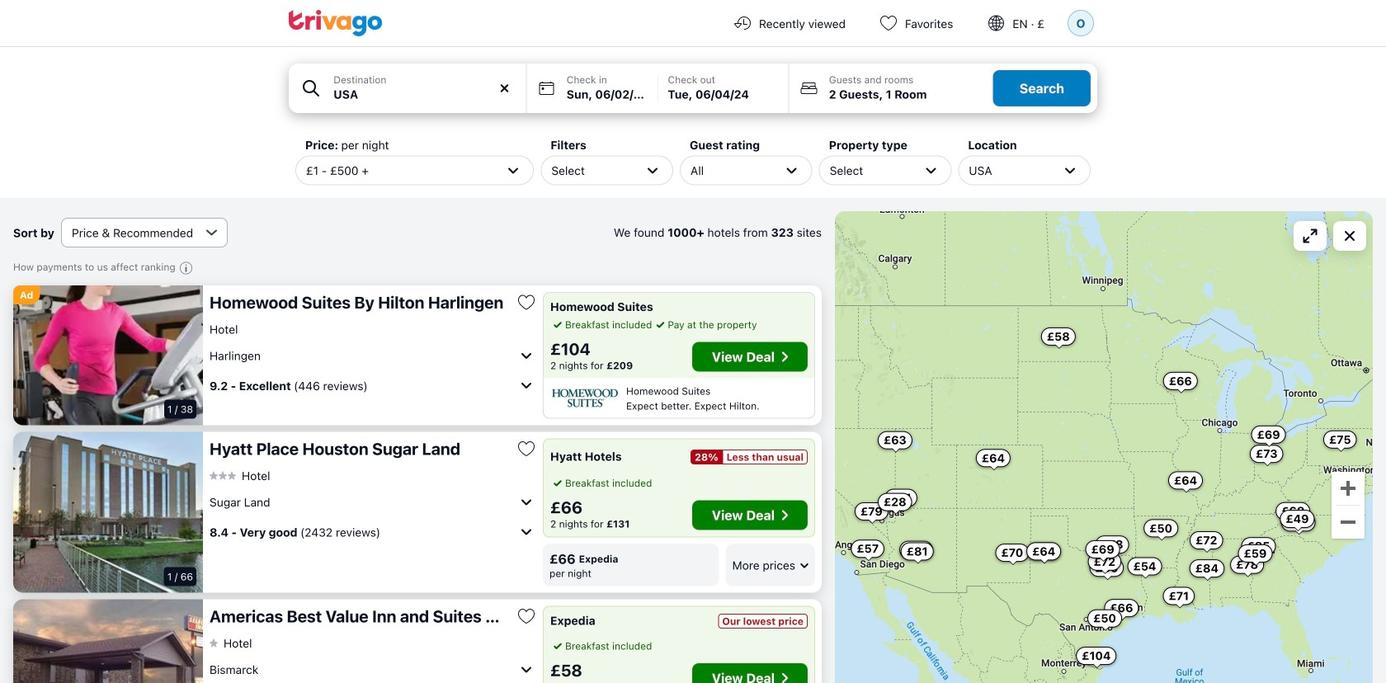 Task type: locate. For each thing, give the bounding box(es) containing it.
homewood suites by hilton harlingen, (harlingen, usa) image
[[13, 286, 203, 425]]

clear image
[[497, 81, 512, 96]]

Where to? search field
[[334, 86, 516, 103]]

hyatt place houston sugar land, (sugar land, usa) image
[[13, 432, 203, 593]]

homewood suites image
[[550, 387, 620, 410]]

map region
[[835, 211, 1373, 683]]

None field
[[289, 64, 526, 113]]



Task type: describe. For each thing, give the bounding box(es) containing it.
trivago logo image
[[289, 10, 383, 36]]

americas best value inn and suites bismarck, (bismarck, usa) image
[[13, 600, 203, 683]]



Task type: vqa. For each thing, say whether or not it's contained in the screenshot.
WHERE TO? search field
yes



